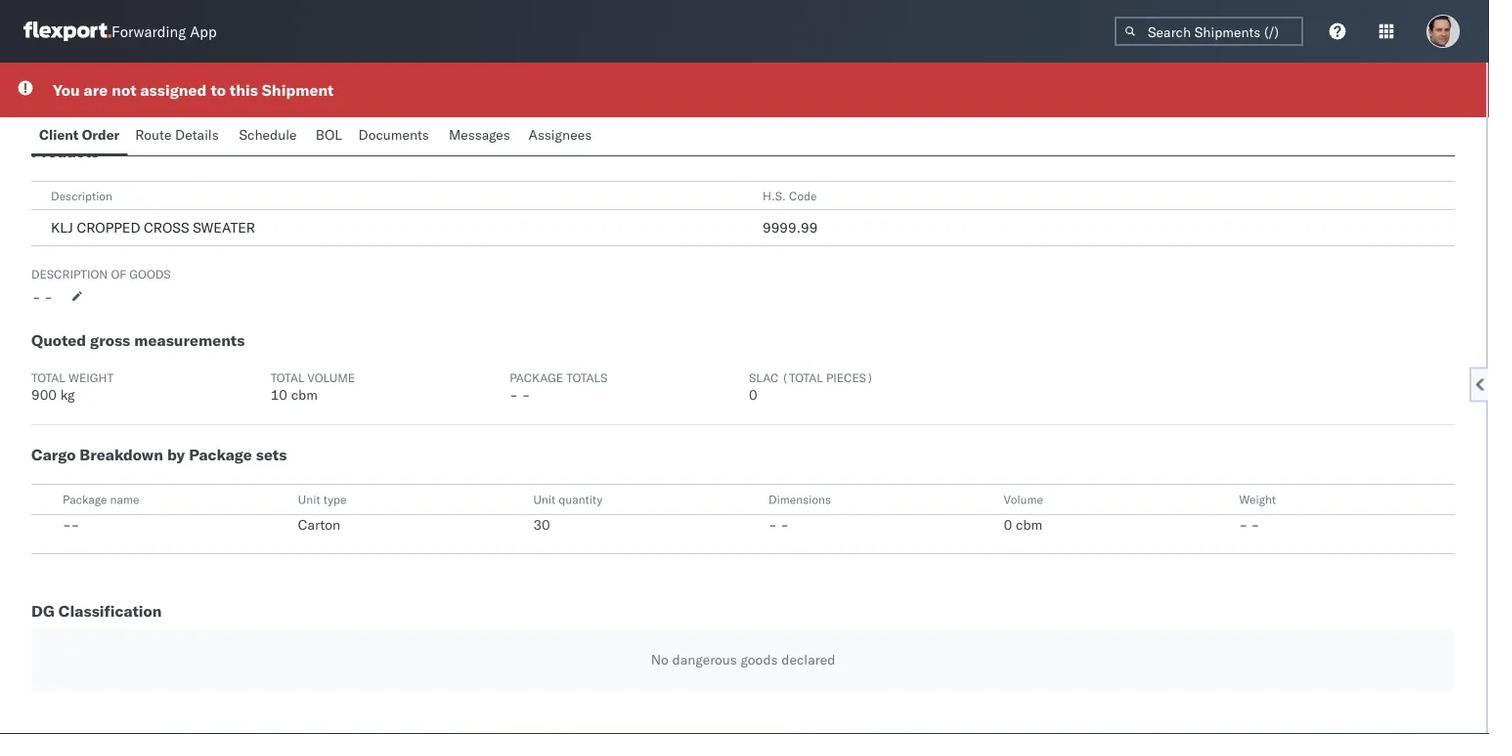Task type: locate. For each thing, give the bounding box(es) containing it.
messages button
[[441, 117, 521, 155]]

900
[[31, 386, 57, 403]]

package inside package totals - -
[[510, 370, 563, 385]]

cbm down volume
[[1016, 516, 1043, 533]]

package
[[510, 370, 563, 385], [189, 445, 252, 464], [63, 492, 107, 507]]

1 total from the left
[[31, 370, 65, 385]]

measurements
[[134, 331, 245, 350]]

description down klj
[[31, 266, 108, 281]]

bol
[[316, 126, 342, 143]]

documents
[[358, 126, 429, 143]]

0 horizontal spatial 0
[[749, 386, 758, 403]]

- - down weight
[[1239, 516, 1260, 533]]

2 vertical spatial package
[[63, 492, 107, 507]]

1 horizontal spatial total
[[271, 370, 305, 385]]

no dangerous goods declared
[[651, 651, 835, 668]]

1 vertical spatial goods
[[741, 651, 778, 668]]

--
[[63, 516, 80, 533]]

goods for of
[[129, 266, 171, 281]]

1 vertical spatial package
[[189, 445, 252, 464]]

cropped
[[77, 219, 140, 236]]

0 down slac
[[749, 386, 758, 403]]

0 horizontal spatial unit
[[298, 492, 320, 507]]

1 horizontal spatial 0
[[1004, 516, 1012, 533]]

description for description
[[51, 188, 112, 203]]

1 horizontal spatial goods
[[741, 651, 778, 668]]

unit
[[298, 492, 320, 507], [533, 492, 556, 507]]

klj cropped cross sweater
[[51, 219, 255, 236]]

description
[[51, 188, 112, 203], [31, 266, 108, 281]]

goods
[[129, 266, 171, 281], [741, 651, 778, 668]]

0 vertical spatial cbm
[[291, 386, 318, 403]]

description up klj
[[51, 188, 112, 203]]

klj
[[51, 219, 73, 236]]

route details
[[135, 126, 219, 143]]

total inside total volume 10 cbm
[[271, 370, 305, 385]]

0 horizontal spatial goods
[[129, 266, 171, 281]]

are
[[84, 80, 108, 100]]

0 vertical spatial goods
[[129, 266, 171, 281]]

to
[[211, 80, 226, 100]]

2 unit from the left
[[533, 492, 556, 507]]

weight
[[1239, 492, 1276, 507]]

-
[[32, 288, 41, 306], [44, 288, 53, 306], [510, 386, 518, 403], [522, 386, 530, 403], [63, 516, 71, 533], [71, 516, 80, 533], [769, 516, 777, 533], [781, 516, 789, 533], [1239, 516, 1248, 533], [1251, 516, 1260, 533]]

total volume 10 cbm
[[271, 370, 355, 403]]

breakdown
[[80, 445, 163, 464]]

unit type
[[298, 492, 347, 507]]

description of goods
[[31, 266, 171, 281]]

0 down volume
[[1004, 516, 1012, 533]]

forwarding app
[[111, 22, 217, 41]]

1 vertical spatial description
[[31, 266, 108, 281]]

cbm
[[291, 386, 318, 403], [1016, 516, 1043, 533]]

package totals - -
[[510, 370, 608, 403]]

total for 10
[[271, 370, 305, 385]]

total for 900
[[31, 370, 65, 385]]

2 total from the left
[[271, 370, 305, 385]]

0 horizontal spatial total
[[31, 370, 65, 385]]

h.s.
[[763, 188, 786, 203]]

0
[[749, 386, 758, 403], [1004, 516, 1012, 533]]

Search Shipments (/) text field
[[1115, 17, 1303, 46]]

0 vertical spatial 0
[[749, 386, 758, 403]]

1 vertical spatial cbm
[[1016, 516, 1043, 533]]

9999.99
[[763, 219, 818, 236]]

10
[[271, 386, 288, 403]]

(total
[[782, 370, 823, 385]]

cbm inside total volume 10 cbm
[[291, 386, 318, 403]]

goods right the of
[[129, 266, 171, 281]]

package up --
[[63, 492, 107, 507]]

package for package name
[[63, 492, 107, 507]]

package right the by
[[189, 445, 252, 464]]

- - down dimensions
[[769, 516, 789, 533]]

client
[[39, 126, 78, 143]]

1 unit from the left
[[298, 492, 320, 507]]

dimensions
[[769, 492, 831, 507]]

1 vertical spatial 0
[[1004, 516, 1012, 533]]

0 horizontal spatial package
[[63, 492, 107, 507]]

assigned
[[140, 80, 207, 100]]

code
[[789, 188, 817, 203]]

0 horizontal spatial cbm
[[291, 386, 318, 403]]

package left totals
[[510, 370, 563, 385]]

unit left type
[[298, 492, 320, 507]]

dg
[[31, 601, 55, 621]]

2 horizontal spatial package
[[510, 370, 563, 385]]

unit for unit quantity
[[533, 492, 556, 507]]

assignees
[[529, 126, 592, 143]]

1 horizontal spatial - -
[[769, 516, 789, 533]]

0 vertical spatial package
[[510, 370, 563, 385]]

app
[[190, 22, 217, 41]]

total up 900
[[31, 370, 65, 385]]

1 horizontal spatial unit
[[533, 492, 556, 507]]

total inside total weight 900 kg
[[31, 370, 65, 385]]

unit up the 30
[[533, 492, 556, 507]]

bol button
[[308, 117, 351, 155]]

0 vertical spatial description
[[51, 188, 112, 203]]

forwarding
[[111, 22, 186, 41]]

description for description of goods
[[31, 266, 108, 281]]

messages
[[449, 126, 510, 143]]

cross
[[144, 219, 189, 236]]

total
[[31, 370, 65, 385], [271, 370, 305, 385]]

total up 10 on the bottom of page
[[271, 370, 305, 385]]

cbm right 10 on the bottom of page
[[291, 386, 318, 403]]

30
[[533, 516, 550, 533]]

unit for unit type
[[298, 492, 320, 507]]

- -
[[32, 288, 53, 306], [769, 516, 789, 533], [1239, 516, 1260, 533]]

- - up quoted
[[32, 288, 53, 306]]

total weight 900 kg
[[31, 370, 114, 403]]

goods left declared
[[741, 651, 778, 668]]



Task type: describe. For each thing, give the bounding box(es) containing it.
documents button
[[351, 117, 441, 155]]

0 horizontal spatial - -
[[32, 288, 53, 306]]

slac
[[749, 370, 779, 385]]

carton
[[298, 516, 340, 533]]

unit quantity
[[533, 492, 603, 507]]

order
[[82, 126, 120, 143]]

cargo
[[31, 445, 76, 464]]

declared
[[782, 651, 835, 668]]

you
[[53, 80, 80, 100]]

dg classification
[[31, 601, 162, 621]]

kg
[[60, 386, 75, 403]]

type
[[323, 492, 347, 507]]

pieces)
[[826, 370, 874, 385]]

route details button
[[127, 117, 231, 155]]

assignees button
[[521, 117, 603, 155]]

package name
[[63, 492, 139, 507]]

slac (total pieces) 0
[[749, 370, 874, 403]]

client order button
[[31, 117, 127, 155]]

name
[[110, 492, 139, 507]]

details
[[175, 126, 219, 143]]

of
[[111, 266, 126, 281]]

forwarding app link
[[23, 22, 217, 41]]

route
[[135, 126, 172, 143]]

classification
[[59, 601, 162, 621]]

dangerous
[[672, 651, 737, 668]]

no
[[651, 651, 669, 668]]

goods for dangerous
[[741, 651, 778, 668]]

h.s. code
[[763, 188, 817, 203]]

quoted
[[31, 331, 86, 350]]

products
[[31, 142, 99, 161]]

you are not assigned to this shipment
[[53, 80, 334, 100]]

sweater
[[193, 219, 255, 236]]

quantity
[[559, 492, 603, 507]]

volume
[[1004, 492, 1043, 507]]

shipment
[[262, 80, 334, 100]]

schedule button
[[231, 117, 308, 155]]

weight
[[68, 370, 114, 385]]

client order
[[39, 126, 120, 143]]

totals
[[566, 370, 608, 385]]

sets
[[256, 445, 287, 464]]

cargo breakdown by package sets
[[31, 445, 287, 464]]

this
[[230, 80, 258, 100]]

not
[[112, 80, 136, 100]]

by
[[167, 445, 185, 464]]

1 horizontal spatial cbm
[[1016, 516, 1043, 533]]

gross
[[90, 331, 130, 350]]

quoted gross measurements
[[31, 331, 245, 350]]

0 cbm
[[1004, 516, 1043, 533]]

schedule
[[239, 126, 297, 143]]

volume
[[308, 370, 355, 385]]

package for package totals - -
[[510, 370, 563, 385]]

0 inside slac (total pieces) 0
[[749, 386, 758, 403]]

1 horizontal spatial package
[[189, 445, 252, 464]]

flexport. image
[[23, 22, 111, 41]]

2 horizontal spatial - -
[[1239, 516, 1260, 533]]



Task type: vqa. For each thing, say whether or not it's contained in the screenshot.
CONSIGNEE button
no



